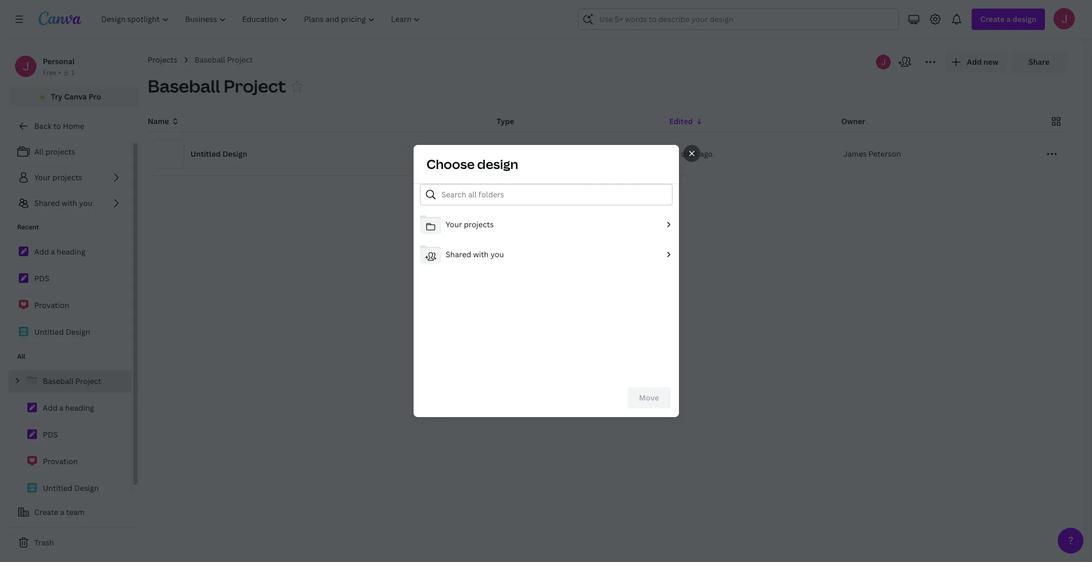 Task type: describe. For each thing, give the bounding box(es) containing it.
heading for 1st add a heading link from the top of the page
[[57, 247, 86, 257]]

projects for the all projects link
[[45, 147, 75, 157]]

0 vertical spatial provation
[[34, 300, 69, 311]]

back to home link
[[9, 116, 139, 137]]

type
[[497, 116, 514, 126]]

home
[[63, 121, 84, 131]]

choose
[[426, 155, 475, 173]]

list containing all projects
[[9, 141, 131, 214]]

add for 1st add a heading link from the top of the page
[[34, 247, 49, 257]]

1 vertical spatial baseball project
[[148, 74, 286, 97]]

you inside button
[[491, 249, 504, 260]]

2 provation link from the top
[[9, 451, 131, 473]]

trash link
[[9, 533, 139, 554]]

all projects
[[34, 147, 75, 157]]

personal
[[43, 56, 75, 66]]

0 vertical spatial shared
[[34, 198, 60, 208]]

to
[[53, 121, 61, 131]]

name
[[148, 116, 169, 126]]

free •
[[43, 68, 61, 77]]

edited
[[669, 116, 693, 126]]

all for all projects
[[34, 147, 44, 157]]

move
[[639, 393, 659, 403]]

add for second add a heading link from the top
[[43, 403, 58, 413]]

1 vertical spatial baseball project link
[[9, 370, 131, 393]]

try canva pro button
[[9, 87, 139, 107]]

2 vertical spatial untitled design
[[43, 483, 99, 494]]

Search all folders search field
[[441, 185, 666, 205]]

your projects inside 'link'
[[34, 172, 82, 183]]

move button
[[628, 388, 671, 409]]

top level navigation element
[[94, 9, 430, 30]]

all projects link
[[9, 141, 131, 163]]

your projects button
[[420, 214, 673, 238]]

doc
[[499, 149, 514, 159]]

21
[[672, 149, 680, 159]]

back
[[34, 121, 52, 131]]

0 horizontal spatial with
[[62, 198, 77, 208]]

shared with you link
[[9, 193, 131, 214]]

1 vertical spatial untitled
[[34, 327, 64, 337]]

list containing baseball project
[[9, 370, 131, 500]]

shared with you inside button
[[446, 249, 504, 260]]

a for the create a team button
[[60, 508, 64, 518]]

days
[[682, 149, 698, 159]]

ago
[[700, 149, 713, 159]]

0 vertical spatial add a heading
[[34, 247, 86, 257]]

james peterson
[[844, 149, 902, 159]]

recent
[[17, 223, 39, 232]]

1
[[71, 68, 75, 77]]

projects link
[[148, 54, 177, 66]]

baseball project button
[[148, 74, 286, 98]]

0 vertical spatial untitled
[[191, 149, 221, 159]]

try
[[51, 92, 62, 102]]

edited button
[[669, 116, 704, 127]]

canva
[[64, 92, 87, 102]]

projects for the your projects 'link'
[[53, 172, 82, 183]]

1 provation link from the top
[[9, 294, 131, 317]]

1 vertical spatial pds
[[43, 430, 58, 440]]

james
[[844, 149, 867, 159]]



Task type: locate. For each thing, give the bounding box(es) containing it.
all
[[34, 147, 44, 157], [17, 352, 25, 361]]

free
[[43, 68, 56, 77]]

2 vertical spatial untitled
[[43, 483, 72, 494]]

add a heading link
[[9, 241, 131, 263], [9, 397, 131, 420]]

create a team button
[[9, 502, 139, 524]]

0 vertical spatial untitled design link
[[9, 321, 131, 344]]

untitled design link
[[9, 321, 131, 344], [9, 478, 131, 500]]

0 horizontal spatial baseball project link
[[9, 370, 131, 393]]

2 pds link from the top
[[9, 424, 131, 447]]

0 vertical spatial add
[[34, 247, 49, 257]]

you
[[79, 198, 92, 208], [491, 249, 504, 260]]

design
[[477, 155, 518, 173]]

0 horizontal spatial you
[[79, 198, 92, 208]]

your
[[34, 172, 51, 183], [446, 219, 462, 230]]

project
[[227, 55, 253, 65], [224, 74, 286, 97], [75, 376, 101, 387]]

1 horizontal spatial your projects
[[446, 219, 494, 230]]

0 horizontal spatial your projects
[[34, 172, 82, 183]]

baseball project link
[[195, 54, 253, 66], [9, 370, 131, 393]]

design for 1st untitled design link from the bottom
[[74, 483, 99, 494]]

1 vertical spatial a
[[59, 403, 64, 413]]

try canva pro
[[51, 92, 101, 102]]

projects inside button
[[464, 219, 494, 230]]

1 vertical spatial your projects
[[446, 219, 494, 230]]

1 vertical spatial with
[[473, 249, 489, 260]]

0 vertical spatial baseball
[[195, 55, 225, 65]]

2 add a heading link from the top
[[9, 397, 131, 420]]

2 vertical spatial a
[[60, 508, 64, 518]]

1 untitled design link from the top
[[9, 321, 131, 344]]

1 vertical spatial your
[[446, 219, 462, 230]]

2 vertical spatial baseball
[[43, 376, 74, 387]]

heading
[[57, 247, 86, 257], [65, 403, 94, 413]]

1 vertical spatial provation
[[43, 457, 78, 467]]

shared inside button
[[446, 249, 471, 260]]

0 vertical spatial heading
[[57, 247, 86, 257]]

your projects link
[[9, 167, 131, 188]]

0 vertical spatial design
[[223, 149, 247, 159]]

1 vertical spatial untitled design link
[[9, 478, 131, 500]]

1 vertical spatial shared with you
[[446, 249, 504, 260]]

your inside 'link'
[[34, 172, 51, 183]]

1 vertical spatial baseball
[[148, 74, 220, 97]]

None search field
[[578, 9, 900, 30]]

baseball inside button
[[148, 74, 220, 97]]

0 vertical spatial you
[[79, 198, 92, 208]]

baseball
[[195, 55, 225, 65], [148, 74, 220, 97], [43, 376, 74, 387]]

your projects inside button
[[446, 219, 494, 230]]

owner
[[842, 116, 866, 126]]

21 days ago
[[672, 149, 713, 159]]

provation
[[34, 300, 69, 311], [43, 457, 78, 467]]

provation link
[[9, 294, 131, 317], [9, 451, 131, 473]]

0 vertical spatial projects
[[45, 147, 75, 157]]

0 vertical spatial all
[[34, 147, 44, 157]]

your inside button
[[446, 219, 462, 230]]

0 vertical spatial a
[[51, 247, 55, 257]]

baseball project
[[195, 55, 253, 65], [148, 74, 286, 97], [43, 376, 101, 387]]

0 vertical spatial shared with you
[[34, 198, 92, 208]]

1 vertical spatial project
[[224, 74, 286, 97]]

1 vertical spatial design
[[66, 327, 90, 337]]

shared
[[34, 198, 60, 208], [446, 249, 471, 260]]

2 untitled design link from the top
[[9, 478, 131, 500]]

0 vertical spatial your projects
[[34, 172, 82, 183]]

back to home
[[34, 121, 84, 131]]

•
[[58, 68, 61, 77]]

name button
[[148, 116, 180, 127]]

create a team
[[34, 508, 85, 518]]

1 horizontal spatial shared with you
[[446, 249, 504, 260]]

1 vertical spatial shared
[[446, 249, 471, 260]]

1 vertical spatial add a heading link
[[9, 397, 131, 420]]

1 horizontal spatial you
[[491, 249, 504, 260]]

2 vertical spatial design
[[74, 483, 99, 494]]

share button
[[1012, 51, 1068, 73]]

1 horizontal spatial your
[[446, 219, 462, 230]]

0 vertical spatial untitled design
[[191, 149, 247, 159]]

0 vertical spatial add a heading link
[[9, 241, 131, 263]]

1 vertical spatial all
[[17, 352, 25, 361]]

0 horizontal spatial shared with you
[[34, 198, 92, 208]]

1 horizontal spatial all
[[34, 147, 44, 157]]

add
[[34, 247, 49, 257], [43, 403, 58, 413]]

projects
[[148, 55, 177, 65]]

0 vertical spatial pds link
[[9, 268, 131, 290]]

1 vertical spatial heading
[[65, 403, 94, 413]]

2 vertical spatial projects
[[464, 219, 494, 230]]

2 vertical spatial project
[[75, 376, 101, 387]]

untitled design
[[191, 149, 247, 159], [34, 327, 90, 337], [43, 483, 99, 494]]

trash
[[34, 538, 54, 548]]

with inside button
[[473, 249, 489, 260]]

share
[[1029, 57, 1050, 67]]

0 vertical spatial with
[[62, 198, 77, 208]]

list containing add a heading
[[9, 241, 131, 344]]

0 vertical spatial project
[[227, 55, 253, 65]]

shared with you button
[[420, 244, 673, 268]]

a for second add a heading link from the top
[[59, 403, 64, 413]]

your projects
[[34, 172, 82, 183], [446, 219, 494, 230]]

1 add a heading link from the top
[[9, 241, 131, 263]]

0 vertical spatial provation link
[[9, 294, 131, 317]]

add a heading
[[34, 247, 86, 257], [43, 403, 94, 413]]

0 horizontal spatial all
[[17, 352, 25, 361]]

1 vertical spatial you
[[491, 249, 504, 260]]

0 vertical spatial baseball project link
[[195, 54, 253, 66]]

1 pds link from the top
[[9, 268, 131, 290]]

1 vertical spatial pds link
[[9, 424, 131, 447]]

peterson
[[869, 149, 902, 159]]

1 horizontal spatial baseball project link
[[195, 54, 253, 66]]

1 vertical spatial untitled design
[[34, 327, 90, 337]]

list
[[9, 141, 131, 214], [414, 210, 679, 270], [9, 241, 131, 344], [9, 370, 131, 500]]

pro
[[89, 92, 101, 102]]

0 vertical spatial baseball project
[[195, 55, 253, 65]]

0 horizontal spatial shared
[[34, 198, 60, 208]]

project inside button
[[224, 74, 286, 97]]

projects
[[45, 147, 75, 157], [53, 172, 82, 183], [464, 219, 494, 230]]

with
[[62, 198, 77, 208], [473, 249, 489, 260]]

a
[[51, 247, 55, 257], [59, 403, 64, 413], [60, 508, 64, 518]]

design for first untitled design link from the top of the page
[[66, 327, 90, 337]]

1 vertical spatial provation link
[[9, 451, 131, 473]]

a for 1st add a heading link from the top of the page
[[51, 247, 55, 257]]

create
[[34, 508, 58, 518]]

1 horizontal spatial with
[[473, 249, 489, 260]]

0 vertical spatial your
[[34, 172, 51, 183]]

0 vertical spatial pds
[[34, 274, 49, 284]]

1 horizontal spatial shared
[[446, 249, 471, 260]]

list containing your projects
[[414, 210, 679, 270]]

1 vertical spatial projects
[[53, 172, 82, 183]]

team
[[66, 508, 85, 518]]

1 vertical spatial add
[[43, 403, 58, 413]]

0 horizontal spatial your
[[34, 172, 51, 183]]

design
[[223, 149, 247, 159], [66, 327, 90, 337], [74, 483, 99, 494]]

heading for second add a heading link from the top
[[65, 403, 94, 413]]

1 vertical spatial add a heading
[[43, 403, 94, 413]]

a inside button
[[60, 508, 64, 518]]

shared with you
[[34, 198, 92, 208], [446, 249, 504, 260]]

2 vertical spatial baseball project
[[43, 376, 101, 387]]

all for all
[[17, 352, 25, 361]]

pds
[[34, 274, 49, 284], [43, 430, 58, 440]]

choose design
[[426, 155, 518, 173]]

pds link
[[9, 268, 131, 290], [9, 424, 131, 447]]

projects inside 'link'
[[53, 172, 82, 183]]

untitled
[[191, 149, 221, 159], [34, 327, 64, 337], [43, 483, 72, 494]]



Task type: vqa. For each thing, say whether or not it's contained in the screenshot.
Zoom Button
no



